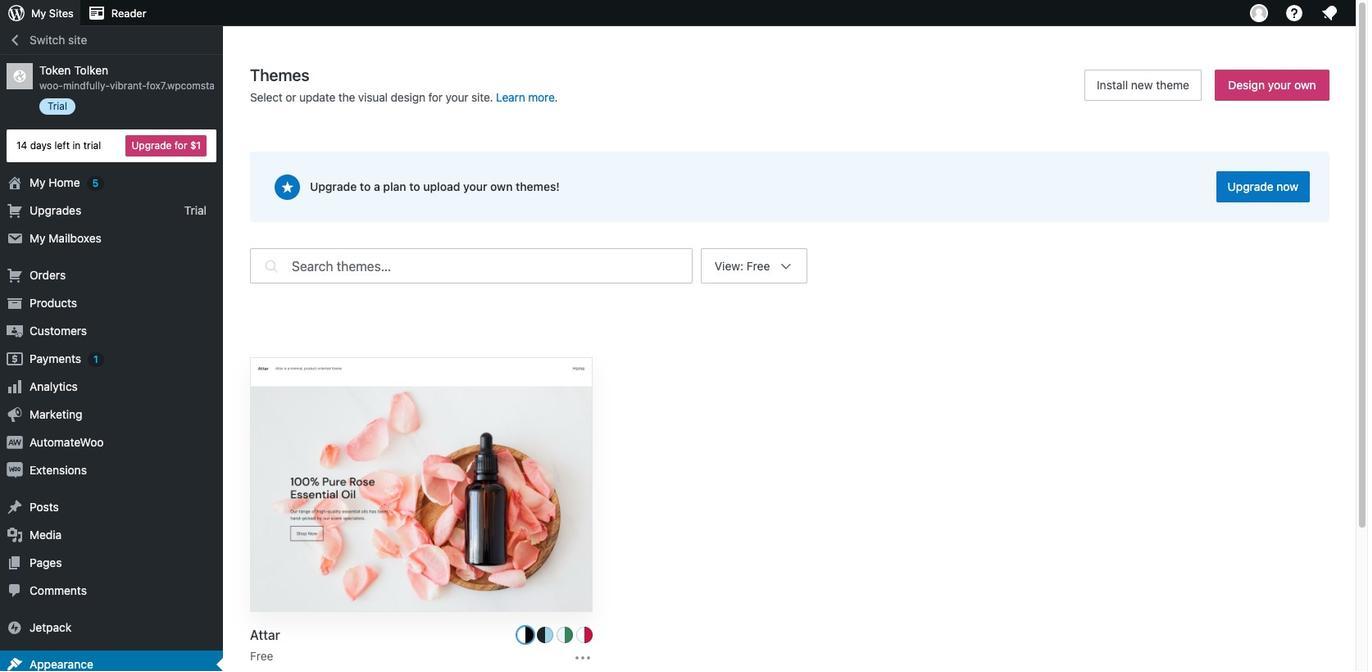 Task type: describe. For each thing, give the bounding box(es) containing it.
view: free button
[[701, 248, 807, 382]]

my sites
[[31, 7, 74, 20]]

token
[[39, 63, 71, 77]]

site.
[[471, 90, 493, 104]]

tolken
[[74, 63, 108, 77]]

manage your notifications image
[[1320, 3, 1340, 23]]

pages
[[30, 556, 62, 570]]

upgrade to a plan to upload your own themes!
[[310, 180, 560, 193]]

install new theme
[[1097, 78, 1190, 92]]

1 horizontal spatial trial
[[184, 203, 207, 217]]

my for my sites
[[31, 7, 46, 20]]

free inside popup button
[[747, 259, 770, 273]]

media
[[30, 528, 62, 542]]

upgrade for $1 button
[[126, 135, 207, 157]]

jetpack
[[30, 621, 72, 635]]

orders link
[[0, 261, 223, 289]]

products
[[30, 296, 77, 310]]

reader
[[111, 7, 146, 20]]

img image for jetpack
[[7, 620, 23, 636]]

vibrant-
[[110, 80, 146, 92]]

themes!
[[516, 180, 560, 193]]

1
[[94, 353, 98, 366]]

switch site button
[[0, 26, 223, 54]]

posts link
[[0, 493, 223, 521]]

woo-
[[39, 80, 63, 92]]

comments link
[[0, 577, 223, 605]]

visual
[[358, 90, 388, 104]]

open search image
[[261, 244, 282, 288]]

new
[[1131, 78, 1153, 92]]

2 to from the left
[[409, 180, 420, 193]]

upgrade now
[[1228, 180, 1299, 193]]

my mailboxes link
[[0, 225, 223, 252]]

upload
[[423, 180, 460, 193]]

update
[[299, 90, 335, 104]]

my for my home
[[30, 175, 46, 189]]

select
[[250, 90, 283, 104]]

14
[[16, 139, 27, 151]]

design
[[391, 90, 425, 104]]

orders
[[30, 268, 66, 282]]

img image for extensions
[[7, 462, 23, 479]]

customers
[[30, 324, 87, 338]]

a
[[374, 180, 380, 193]]

token tolken woo-mindfully-vibrant-fox7.wpcomstaging.com trial
[[39, 63, 258, 112]]

for
[[428, 90, 443, 104]]

left
[[54, 139, 70, 151]]

pages link
[[0, 549, 223, 577]]

automatewoo link
[[0, 429, 223, 457]]

themes
[[250, 66, 310, 84]]

your inside design your own button
[[1268, 78, 1291, 92]]

mindfully-
[[63, 80, 110, 92]]

Search search field
[[292, 249, 692, 283]]

my profile image
[[1250, 4, 1268, 22]]

in trial
[[72, 139, 101, 151]]

products link
[[0, 289, 223, 317]]

design your own button
[[1215, 70, 1330, 101]]

attar
[[250, 628, 280, 643]]

install new theme link
[[1085, 70, 1202, 101]]

switch
[[30, 33, 65, 47]]

learn more
[[496, 90, 555, 104]]

0 horizontal spatial free
[[250, 649, 273, 663]]

switch site
[[30, 33, 87, 47]]

customers link
[[0, 317, 223, 345]]

reader link
[[80, 0, 153, 26]]

posts
[[30, 500, 59, 514]]

comments
[[30, 584, 87, 598]]

1 to from the left
[[360, 180, 371, 193]]

design your own
[[1228, 78, 1316, 92]]



Task type: locate. For each thing, give the bounding box(es) containing it.
analytics link
[[0, 373, 223, 401]]

plan
[[383, 180, 406, 193]]

own left themes!
[[490, 180, 513, 193]]

img image inside automatewoo link
[[7, 434, 23, 451]]

0 vertical spatial upgrade
[[132, 139, 172, 152]]

1 vertical spatial my
[[30, 175, 46, 189]]

design
[[1228, 78, 1265, 92]]

0 horizontal spatial trial
[[48, 100, 67, 112]]

extensions link
[[0, 457, 223, 484]]

to left a
[[360, 180, 371, 193]]

my mailboxes
[[30, 231, 101, 245]]

1 vertical spatial upgrade
[[310, 180, 357, 193]]

days
[[30, 139, 52, 151]]

img image
[[7, 351, 23, 367], [7, 434, 23, 451], [7, 462, 23, 479], [7, 620, 23, 636]]

fox7.wpcomstaging.com
[[146, 80, 258, 92]]

my sites link
[[0, 0, 80, 26]]

my left "sites"
[[31, 7, 46, 20]]

payments
[[30, 352, 81, 366]]

free
[[747, 259, 770, 273], [250, 649, 273, 663]]

None search field
[[250, 244, 693, 288]]

for $1
[[174, 139, 201, 152]]

free right 'view:'
[[747, 259, 770, 273]]

2 img image from the top
[[7, 434, 23, 451]]

site
[[68, 33, 87, 47]]

automatewoo
[[30, 435, 104, 449]]

upgrade for upgrade to a plan to upload your own themes!
[[310, 180, 357, 193]]

analytics
[[30, 380, 78, 393]]

your
[[1268, 78, 1291, 92], [446, 90, 468, 104], [463, 180, 487, 193]]

.
[[555, 90, 558, 104]]

view:
[[715, 259, 744, 273]]

img image left the payments
[[7, 351, 23, 367]]

my home
[[30, 175, 80, 189]]

trial down for $1
[[184, 203, 207, 217]]

my
[[31, 7, 46, 20], [30, 175, 46, 189], [30, 231, 46, 245]]

your inside themes select or update the visual design for your site. learn more .
[[446, 90, 468, 104]]

mailboxes
[[49, 231, 101, 245]]

upgrade for upgrade for $1
[[132, 139, 172, 152]]

or
[[286, 90, 296, 104]]

upgrade left for $1
[[132, 139, 172, 152]]

upgrade now link
[[1216, 171, 1310, 202]]

1 horizontal spatial to
[[409, 180, 420, 193]]

0 vertical spatial own
[[1295, 78, 1316, 92]]

1 vertical spatial trial
[[184, 203, 207, 217]]

0 horizontal spatial to
[[360, 180, 371, 193]]

2 vertical spatial my
[[30, 231, 46, 245]]

img image left extensions
[[7, 462, 23, 479]]

1 horizontal spatial own
[[1295, 78, 1316, 92]]

3 img image from the top
[[7, 462, 23, 479]]

own inside button
[[1295, 78, 1316, 92]]

my left home
[[30, 175, 46, 189]]

help image
[[1285, 3, 1304, 23]]

img image left jetpack
[[7, 620, 23, 636]]

jetpack link
[[0, 614, 223, 642]]

my inside "link"
[[30, 231, 46, 245]]

marketing link
[[0, 401, 223, 429]]

img image for automatewoo
[[7, 434, 23, 451]]

marketing
[[30, 407, 82, 421]]

appearance link
[[0, 651, 223, 671]]

trial inside the token tolken woo-mindfully-vibrant-fox7.wpcomstaging.com trial
[[48, 100, 67, 112]]

trial
[[48, 100, 67, 112], [184, 203, 207, 217]]

0 vertical spatial my
[[31, 7, 46, 20]]

media link
[[0, 521, 223, 549]]

1 vertical spatial free
[[250, 649, 273, 663]]

own
[[1295, 78, 1316, 92], [490, 180, 513, 193]]

upgrade inside button
[[132, 139, 172, 152]]

img image inside extensions link
[[7, 462, 23, 479]]

install
[[1097, 78, 1128, 92]]

appearance
[[30, 657, 93, 671]]

your right for
[[446, 90, 468, 104]]

my down 'upgrades'
[[30, 231, 46, 245]]

attar is a minimal, product-oriented theme. image
[[251, 358, 592, 614]]

5
[[92, 177, 99, 189]]

upgrade
[[132, 139, 172, 152], [310, 180, 357, 193]]

free down attar
[[250, 649, 273, 663]]

trial down woo-
[[48, 100, 67, 112]]

own right design
[[1295, 78, 1316, 92]]

theme
[[1156, 78, 1190, 92]]

upgrade for $1
[[132, 139, 201, 152]]

themes select or update the visual design for your site. learn more .
[[250, 66, 558, 104]]

my for my mailboxes
[[30, 231, 46, 245]]

upgrades
[[30, 203, 81, 217]]

1 img image from the top
[[7, 351, 23, 367]]

your right upload at the top left
[[463, 180, 487, 193]]

1 horizontal spatial upgrade
[[310, 180, 357, 193]]

upgrade left a
[[310, 180, 357, 193]]

your right design
[[1268, 78, 1291, 92]]

0 horizontal spatial upgrade
[[132, 139, 172, 152]]

to
[[360, 180, 371, 193], [409, 180, 420, 193]]

view: free
[[715, 259, 770, 273]]

0 vertical spatial trial
[[48, 100, 67, 112]]

4 img image from the top
[[7, 620, 23, 636]]

learn more link
[[496, 90, 555, 104]]

extensions
[[30, 463, 87, 477]]

0 horizontal spatial own
[[490, 180, 513, 193]]

to right plan
[[409, 180, 420, 193]]

sites
[[49, 7, 74, 20]]

img image inside jetpack link
[[7, 620, 23, 636]]

home
[[49, 175, 80, 189]]

img image for payments
[[7, 351, 23, 367]]

14 days left in trial
[[16, 139, 101, 151]]

img image left "automatewoo"
[[7, 434, 23, 451]]

more options for theme attar image
[[573, 649, 592, 668]]

0 vertical spatial free
[[747, 259, 770, 273]]

1 horizontal spatial free
[[747, 259, 770, 273]]

1 vertical spatial own
[[490, 180, 513, 193]]

the
[[338, 90, 355, 104]]



Task type: vqa. For each thing, say whether or not it's contained in the screenshot.
way
no



